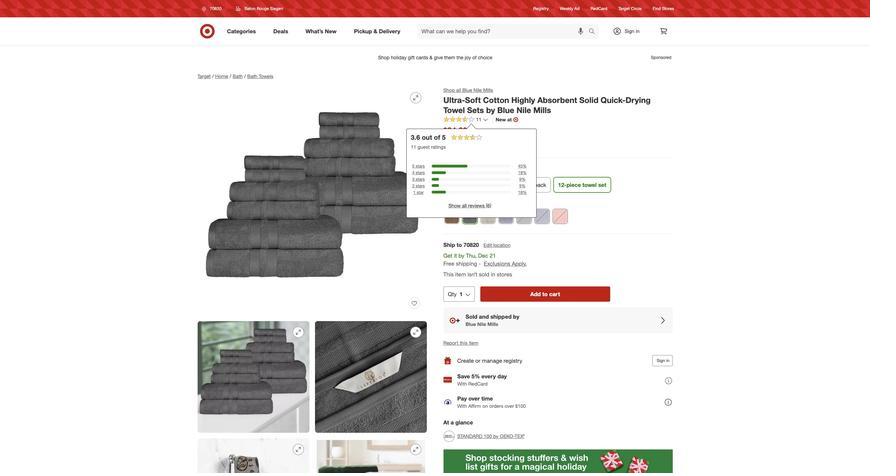 Task type: describe. For each thing, give the bounding box(es) containing it.
18 % for star
[[518, 190, 527, 195]]

pack
[[534, 182, 546, 189]]

report
[[444, 341, 459, 347]]

0 horizontal spatial new
[[325, 28, 337, 35]]

3
[[412, 177, 415, 182]]

12-piece towel set link
[[554, 178, 611, 193]]

target circle link
[[619, 6, 642, 12]]

0 vertical spatial sign in
[[625, 28, 640, 34]]

$
[[465, 137, 467, 143]]

0 vertical spatial over
[[469, 396, 480, 403]]

home link
[[215, 73, 228, 79]]

shop
[[444, 87, 455, 93]]

ivory image
[[481, 210, 495, 224]]

save 5% every day with redcard
[[457, 373, 507, 387]]

bath link
[[233, 73, 243, 79]]

1 horizontal spatial 5
[[442, 134, 446, 142]]

0 horizontal spatial 1
[[413, 190, 416, 195]]

and
[[479, 314, 489, 321]]

bath towels link
[[247, 73, 273, 79]]

exclusions
[[484, 261, 511, 267]]

report this item button
[[444, 340, 479, 347]]

orders
[[489, 404, 503, 410]]

ultra-
[[444, 95, 465, 105]]

(6)
[[486, 203, 491, 209]]

18 for stars
[[518, 170, 523, 176]]

4
[[412, 170, 415, 176]]

sold and shipped by blue nile mills
[[466, 314, 520, 328]]

at a glance
[[444, 420, 473, 427]]

100
[[484, 434, 492, 440]]

when
[[444, 144, 456, 150]]

with inside the "save 5% every day with redcard"
[[457, 381, 467, 387]]

towels
[[259, 73, 273, 79]]

2
[[412, 183, 415, 189]]

rouge
[[257, 6, 269, 11]]

1 vertical spatial 5
[[412, 164, 415, 169]]

deals link
[[267, 24, 297, 39]]

sign in link
[[607, 24, 651, 39]]

18 for star
[[518, 190, 523, 195]]

find stores
[[653, 6, 674, 11]]

5%
[[472, 373, 480, 380]]

group containing size
[[275, 165, 673, 196]]

shipping
[[456, 261, 477, 267]]

sign in inside 'button'
[[657, 359, 670, 364]]

ad
[[575, 6, 580, 11]]

ultra-soft cotton highly absorbent solid quick-drying towel sets by blue nile mills, 2 of 8 image
[[198, 322, 309, 434]]

ratings
[[431, 144, 446, 150]]

wisteria image
[[499, 210, 513, 224]]

mills inside "sold and shipped by blue nile mills"
[[488, 322, 498, 328]]

glance
[[455, 420, 473, 427]]

$100
[[516, 404, 526, 410]]

what's new link
[[300, 24, 345, 39]]

with inside the "pay over time with affirm on orders over $100"
[[457, 404, 467, 410]]

create or manage registry
[[457, 358, 522, 365]]

piece up 3-piece towel set
[[464, 166, 479, 173]]

9 % for 3 stars
[[519, 177, 526, 182]]

redcard inside the "save 5% every day with redcard"
[[468, 381, 488, 387]]

sign inside 'button'
[[657, 359, 665, 364]]

to for 70820
[[457, 242, 462, 249]]

towel
[[444, 105, 465, 115]]

1 vertical spatial blue
[[498, 105, 515, 115]]

navy blue - out of stock image
[[535, 210, 550, 224]]

towel for 12-piece towel set
[[582, 182, 597, 189]]

set for 12-piece towel set
[[598, 182, 606, 189]]

stars for 4 stars
[[416, 170, 425, 176]]

&
[[374, 28, 378, 35]]

target for target circle
[[619, 6, 630, 11]]

9 for 3 stars
[[519, 177, 522, 182]]

ultra-soft cotton highly absorbent solid quick-drying towel sets by blue nile mills, 5 of 8 image
[[315, 439, 427, 474]]

ultra-soft cotton highly absorbent solid quick-drying towel sets by blue nile mills, 3 of 8 image
[[315, 322, 427, 434]]

1 / from the left
[[212, 73, 214, 79]]

chocolate image
[[445, 210, 459, 224]]

bath sheet 2-pack link
[[496, 178, 551, 193]]

edit location
[[484, 243, 511, 248]]

2 / from the left
[[230, 73, 231, 79]]

registry
[[504, 358, 522, 365]]

% for 3 stars
[[522, 177, 526, 182]]

target link
[[198, 73, 211, 79]]

weekly ad
[[560, 6, 580, 11]]

item inside the fulfillment region
[[455, 271, 466, 278]]

piece for 3-piece towel set
[[452, 182, 465, 189]]

sold
[[479, 271, 490, 278]]

item inside button
[[469, 341, 479, 347]]

add to cart button
[[480, 287, 610, 302]]

sign in button
[[652, 356, 673, 367]]

exclusions apply. link
[[484, 261, 527, 267]]

ultra-soft cotton highly absorbent solid quick-drying towel sets by blue nile mills, 1 of 8 image
[[198, 87, 427, 316]]

2 stars
[[412, 183, 425, 189]]

standard 100 by oeko-tex® button
[[444, 430, 525, 445]]

save
[[457, 373, 470, 380]]

70820 inside the fulfillment region
[[464, 242, 479, 249]]

categories link
[[221, 24, 265, 39]]

pay over time with affirm on orders over $100
[[457, 396, 526, 410]]

redcard link
[[591, 6, 608, 12]]

9 % for 2 stars
[[519, 183, 526, 189]]

5 stars
[[412, 164, 425, 169]]

(
[[476, 137, 477, 143]]

size
[[507, 166, 517, 172]]

star
[[417, 190, 424, 195]]

% for 2 stars
[[522, 183, 526, 189]]

bath sheet 2-pack
[[501, 182, 546, 189]]

standard 100 by oeko-tex®
[[457, 434, 525, 440]]

3-
[[446, 182, 452, 189]]

-
[[479, 261, 481, 267]]

stars for 2 stars
[[416, 183, 425, 189]]

What can we help you find? suggestions appear below search field
[[417, 24, 591, 39]]

target for target / home / bath / bath towels
[[198, 73, 211, 79]]

charcoal image
[[463, 210, 477, 224]]

$84.60 reg $94.00 sale save $ 9.40 ( 10 % when purchased online
[[444, 126, 495, 150]]

3 / from the left
[[244, 73, 246, 79]]

size 12-piece towel set size chart
[[444, 166, 529, 173]]

baton rouge siegen button
[[232, 2, 288, 15]]

1 horizontal spatial over
[[505, 404, 514, 410]]

45
[[518, 164, 523, 169]]

get
[[444, 253, 453, 260]]

tangerine - out of stock image
[[553, 210, 568, 224]]

9 for 2 stars
[[519, 183, 522, 189]]

piece for 12-piece towel set
[[567, 182, 581, 189]]

by inside shop all blue nile mills ultra-soft cotton highly absorbent solid quick-drying towel sets by blue nile mills
[[486, 105, 495, 115]]

registry link
[[534, 6, 549, 12]]

% for 5 stars
[[523, 164, 527, 169]]

1 inside the fulfillment region
[[460, 291, 463, 298]]

towel for 3-piece towel set
[[467, 182, 480, 189]]

chart
[[518, 166, 529, 172]]

sheet
[[514, 182, 527, 189]]

1 vertical spatial nile
[[517, 105, 531, 115]]

1 vertical spatial advertisement region
[[444, 450, 673, 474]]

online
[[482, 144, 495, 150]]

0 vertical spatial redcard
[[591, 6, 608, 11]]

reg
[[469, 129, 475, 135]]

thu,
[[466, 253, 477, 260]]

size
[[444, 166, 453, 173]]



Task type: vqa. For each thing, say whether or not it's contained in the screenshot.


Task type: locate. For each thing, give the bounding box(es) containing it.
1 star
[[413, 190, 424, 195]]

12- right pack
[[558, 182, 567, 189]]

by inside button
[[493, 434, 499, 440]]

pickup & delivery link
[[348, 24, 409, 39]]

blue up soft at right top
[[463, 87, 472, 93]]

0 horizontal spatial 70820
[[210, 6, 222, 11]]

pickup & delivery
[[354, 28, 400, 35]]

11 for 11
[[476, 117, 482, 123]]

1 18 % from the top
[[518, 170, 527, 176]]

by right it
[[459, 253, 465, 260]]

2 horizontal spatial towel
[[582, 182, 597, 189]]

70820
[[210, 6, 222, 11], [464, 242, 479, 249]]

0 vertical spatial mills
[[483, 87, 493, 93]]

1 vertical spatial redcard
[[468, 381, 488, 387]]

11
[[476, 117, 482, 123], [411, 144, 416, 150]]

0 horizontal spatial 11
[[411, 144, 416, 150]]

this
[[444, 271, 454, 278]]

by inside get it by thu, dec 21 free shipping - exclusions apply.
[[459, 253, 465, 260]]

11 down 3.6
[[411, 144, 416, 150]]

piece right pack
[[567, 182, 581, 189]]

by down cotton
[[486, 105, 495, 115]]

$84.60
[[444, 126, 467, 135]]

0 vertical spatial 9
[[519, 177, 522, 182]]

1 right the qty
[[460, 291, 463, 298]]

1 horizontal spatial item
[[469, 341, 479, 347]]

sign
[[625, 28, 635, 34], [657, 359, 665, 364]]

by
[[486, 105, 495, 115], [459, 253, 465, 260], [513, 314, 520, 321], [493, 434, 499, 440]]

1 vertical spatial sign
[[657, 359, 665, 364]]

in inside 'button'
[[666, 359, 670, 364]]

2 horizontal spatial /
[[244, 73, 246, 79]]

stars
[[416, 164, 425, 169], [416, 170, 425, 176], [416, 177, 425, 182], [416, 183, 425, 189]]

0 vertical spatial 18 %
[[518, 170, 527, 176]]

reviews
[[468, 203, 485, 209]]

absorbent
[[538, 95, 577, 105]]

this item isn't sold in stores
[[444, 271, 512, 278]]

bath
[[501, 182, 512, 189]]

by inside "sold and shipped by blue nile mills"
[[513, 314, 520, 321]]

0 horizontal spatial target
[[198, 73, 211, 79]]

isn't
[[468, 271, 478, 278]]

to right add
[[543, 291, 548, 298]]

0 vertical spatial 5
[[442, 134, 446, 142]]

5 up 4
[[412, 164, 415, 169]]

stars for 3 stars
[[416, 177, 425, 182]]

all inside show all reviews (6) button
[[462, 203, 467, 209]]

edit location button
[[483, 242, 511, 249]]

shop all blue nile mills ultra-soft cotton highly absorbent solid quick-drying towel sets by blue nile mills
[[444, 87, 651, 115]]

1 horizontal spatial target
[[619, 6, 630, 11]]

1 horizontal spatial in
[[636, 28, 640, 34]]

0 vertical spatial with
[[457, 381, 467, 387]]

0 horizontal spatial to
[[457, 242, 462, 249]]

1 horizontal spatial 11
[[476, 117, 482, 123]]

group
[[275, 165, 673, 196]]

by right shipped
[[513, 314, 520, 321]]

show all reviews (6)
[[449, 203, 491, 209]]

1 9 % from the top
[[519, 177, 526, 182]]

guest
[[418, 144, 430, 150]]

21
[[490, 253, 496, 260]]

bath left towels
[[247, 73, 258, 79]]

0 vertical spatial 9 %
[[519, 177, 526, 182]]

1 horizontal spatial set
[[496, 166, 504, 173]]

1 horizontal spatial 12-
[[558, 182, 567, 189]]

1 vertical spatial all
[[462, 203, 467, 209]]

to for cart
[[543, 291, 548, 298]]

1 18 from the top
[[518, 170, 523, 176]]

search
[[586, 28, 602, 35]]

blue down sold
[[466, 322, 476, 328]]

soft
[[465, 95, 481, 105]]

with down pay
[[457, 404, 467, 410]]

to right ship
[[457, 242, 462, 249]]

a
[[451, 420, 454, 427]]

all inside shop all blue nile mills ultra-soft cotton highly absorbent solid quick-drying towel sets by blue nile mills
[[456, 87, 461, 93]]

70820 inside dropdown button
[[210, 6, 222, 11]]

12-
[[456, 166, 464, 173], [558, 182, 567, 189]]

1 vertical spatial to
[[543, 291, 548, 298]]

2 vertical spatial nile
[[477, 322, 486, 328]]

nile down highly
[[517, 105, 531, 115]]

18 down sheet
[[518, 190, 523, 195]]

70820 button
[[198, 2, 229, 15]]

18 % for stars
[[518, 170, 527, 176]]

advertisement region
[[192, 49, 678, 66], [444, 450, 673, 474]]

1 horizontal spatial new
[[496, 117, 506, 123]]

categories
[[227, 28, 256, 35]]

stars down the 5 stars
[[416, 170, 425, 176]]

4 stars
[[412, 170, 425, 176]]

1 with from the top
[[457, 381, 467, 387]]

1 vertical spatial in
[[491, 271, 495, 278]]

0 vertical spatial advertisement region
[[192, 49, 678, 66]]

1 horizontal spatial /
[[230, 73, 231, 79]]

baton
[[245, 6, 256, 11]]

2 9 from the top
[[519, 183, 522, 189]]

9 %
[[519, 177, 526, 182], [519, 183, 526, 189]]

2 bath from the left
[[247, 73, 258, 79]]

all for show all reviews (6)
[[462, 203, 467, 209]]

all right show
[[462, 203, 467, 209]]

% for 4 stars
[[523, 170, 527, 176]]

blue inside "sold and shipped by blue nile mills"
[[466, 322, 476, 328]]

nile down and
[[477, 322, 486, 328]]

1 horizontal spatial sign
[[657, 359, 665, 364]]

bath right "home"
[[233, 73, 243, 79]]

deals
[[273, 28, 288, 35]]

item right this
[[469, 341, 479, 347]]

1 horizontal spatial bath
[[247, 73, 258, 79]]

with down save
[[457, 381, 467, 387]]

12- right size
[[456, 166, 464, 173]]

0 horizontal spatial redcard
[[468, 381, 488, 387]]

0 vertical spatial item
[[455, 271, 466, 278]]

0 horizontal spatial /
[[212, 73, 214, 79]]

1 left star
[[413, 190, 416, 195]]

new right the what's
[[325, 28, 337, 35]]

get it by thu, dec 21 free shipping - exclusions apply.
[[444, 253, 527, 267]]

1 vertical spatial 12-
[[558, 182, 567, 189]]

0 horizontal spatial bath
[[233, 73, 243, 79]]

0 horizontal spatial in
[[491, 271, 495, 278]]

quick-
[[601, 95, 626, 105]]

18 down 45
[[518, 170, 523, 176]]

what's
[[306, 28, 323, 35]]

1 horizontal spatial sign in
[[657, 359, 670, 364]]

0 horizontal spatial towel
[[467, 182, 480, 189]]

1 vertical spatial target
[[198, 73, 211, 79]]

out
[[422, 134, 432, 142]]

stars for 5 stars
[[416, 164, 425, 169]]

it
[[454, 253, 457, 260]]

to
[[457, 242, 462, 249], [543, 291, 548, 298]]

1 vertical spatial 18
[[518, 190, 523, 195]]

0 vertical spatial 18
[[518, 170, 523, 176]]

mills down the absorbent
[[534, 105, 551, 115]]

0 vertical spatial nile
[[474, 87, 482, 93]]

piece up color charcoal at the top right of page
[[452, 182, 465, 189]]

ultra-soft cotton highly absorbent solid quick-drying towel sets by blue nile mills, 4 of 8 image
[[198, 439, 309, 474]]

2 with from the top
[[457, 404, 467, 410]]

target inside target circle link
[[619, 6, 630, 11]]

over up affirm
[[469, 396, 480, 403]]

standard
[[457, 434, 483, 440]]

4 stars from the top
[[416, 183, 425, 189]]

all right the shop
[[456, 87, 461, 93]]

% inside $84.60 reg $94.00 sale save $ 9.40 ( 10 % when purchased online
[[482, 137, 486, 143]]

stores
[[662, 6, 674, 11]]

search button
[[586, 24, 602, 40]]

2 9 % from the top
[[519, 183, 526, 189]]

stars down 4 stars on the left of page
[[416, 177, 425, 182]]

blue up new at
[[498, 105, 515, 115]]

0 vertical spatial 12-
[[456, 166, 464, 173]]

3-piece towel set link
[[442, 178, 494, 193]]

at
[[444, 420, 449, 427]]

/ right bath link
[[244, 73, 246, 79]]

0 vertical spatial 1
[[413, 190, 416, 195]]

stores
[[497, 271, 512, 278]]

registry
[[534, 6, 549, 11]]

0 horizontal spatial sign
[[625, 28, 635, 34]]

new left "at"
[[496, 117, 506, 123]]

9
[[519, 177, 522, 182], [519, 183, 522, 189]]

qty
[[448, 291, 457, 298]]

70820 left baton
[[210, 6, 222, 11]]

target / home / bath / bath towels
[[198, 73, 273, 79]]

stars up 4 stars on the left of page
[[416, 164, 425, 169]]

45 %
[[518, 164, 527, 169]]

1 horizontal spatial 1
[[460, 291, 463, 298]]

1 vertical spatial mills
[[534, 105, 551, 115]]

target left the "circle"
[[619, 6, 630, 11]]

size chart button
[[507, 166, 530, 173]]

3-piece towel set
[[446, 182, 489, 189]]

2 horizontal spatial set
[[598, 182, 606, 189]]

1 vertical spatial 9 %
[[519, 183, 526, 189]]

drying
[[626, 95, 651, 105]]

to inside button
[[543, 291, 548, 298]]

nile up soft at right top
[[474, 87, 482, 93]]

in inside the fulfillment region
[[491, 271, 495, 278]]

1 9 from the top
[[519, 177, 522, 182]]

0 horizontal spatial all
[[456, 87, 461, 93]]

0 vertical spatial all
[[456, 87, 461, 93]]

1 vertical spatial over
[[505, 404, 514, 410]]

redcard down '5%'
[[468, 381, 488, 387]]

1 horizontal spatial all
[[462, 203, 467, 209]]

2 vertical spatial mills
[[488, 322, 498, 328]]

0 horizontal spatial 5
[[412, 164, 415, 169]]

by right 100
[[493, 434, 499, 440]]

3 stars from the top
[[416, 177, 425, 182]]

2 18 % from the top
[[518, 190, 527, 195]]

5 right of at the top
[[442, 134, 446, 142]]

1 horizontal spatial towel
[[480, 166, 495, 173]]

1 horizontal spatial 70820
[[464, 242, 479, 249]]

0 horizontal spatial 12-
[[456, 166, 464, 173]]

fulfillment region
[[444, 241, 673, 334]]

add to cart
[[530, 291, 560, 298]]

report this item
[[444, 341, 479, 347]]

1 bath from the left
[[233, 73, 243, 79]]

9 % left 2-
[[519, 183, 526, 189]]

1 vertical spatial 1
[[460, 291, 463, 298]]

all for shop all blue nile mills ultra-soft cotton highly absorbent solid quick-drying towel sets by blue nile mills
[[456, 87, 461, 93]]

nile inside "sold and shipped by blue nile mills"
[[477, 322, 486, 328]]

2 vertical spatial in
[[666, 359, 670, 364]]

0 horizontal spatial over
[[469, 396, 480, 403]]

/
[[212, 73, 214, 79], [230, 73, 231, 79], [244, 73, 246, 79]]

1 vertical spatial 11
[[411, 144, 416, 150]]

70820 up thu,
[[464, 242, 479, 249]]

% for 1 star
[[523, 190, 527, 195]]

0 horizontal spatial set
[[482, 182, 489, 189]]

1 vertical spatial new
[[496, 117, 506, 123]]

1 vertical spatial with
[[457, 404, 467, 410]]

1 horizontal spatial redcard
[[591, 6, 608, 11]]

add
[[530, 291, 541, 298]]

11 down the sets
[[476, 117, 482, 123]]

11 for 11 guest ratings
[[411, 144, 416, 150]]

0 horizontal spatial item
[[455, 271, 466, 278]]

over left $100
[[505, 404, 514, 410]]

new at
[[496, 117, 512, 123]]

mills up cotton
[[483, 87, 493, 93]]

qty 1
[[448, 291, 463, 298]]

1 vertical spatial 70820
[[464, 242, 479, 249]]

shipped
[[491, 314, 512, 321]]

redcard right ad
[[591, 6, 608, 11]]

stars up star
[[416, 183, 425, 189]]

show all reviews (6) button
[[449, 203, 491, 209]]

1
[[413, 190, 416, 195], [460, 291, 463, 298]]

0 vertical spatial in
[[636, 28, 640, 34]]

1 vertical spatial item
[[469, 341, 479, 347]]

2 vertical spatial blue
[[466, 322, 476, 328]]

set for 3-piece towel set
[[482, 182, 489, 189]]

highly
[[512, 95, 535, 105]]

/ left "home"
[[212, 73, 214, 79]]

0 vertical spatial to
[[457, 242, 462, 249]]

apply.
[[512, 261, 527, 267]]

/ left bath link
[[230, 73, 231, 79]]

of
[[434, 134, 440, 142]]

show
[[449, 203, 461, 209]]

18 % down bath sheet 2-pack
[[518, 190, 527, 195]]

color
[[444, 197, 456, 204]]

this
[[460, 341, 468, 347]]

1 horizontal spatial to
[[543, 291, 548, 298]]

0 vertical spatial 70820
[[210, 6, 222, 11]]

0 vertical spatial blue
[[463, 87, 472, 93]]

2 horizontal spatial in
[[666, 359, 670, 364]]

1 vertical spatial sign in
[[657, 359, 670, 364]]

time
[[482, 396, 493, 403]]

target left home link
[[198, 73, 211, 79]]

every
[[482, 373, 496, 380]]

$94.00
[[476, 129, 488, 135]]

1 stars from the top
[[416, 164, 425, 169]]

sale
[[444, 137, 454, 143]]

9 % down chart
[[519, 177, 526, 182]]

2 18 from the top
[[518, 190, 523, 195]]

3.6
[[411, 134, 420, 142]]

circle
[[631, 6, 642, 11]]

11 link
[[444, 117, 489, 125]]

18 % down 45 %
[[518, 170, 527, 176]]

1 vertical spatial 18 %
[[518, 190, 527, 195]]

2 stars from the top
[[416, 170, 425, 176]]

0 vertical spatial new
[[325, 28, 337, 35]]

1 vertical spatial 9
[[519, 183, 522, 189]]

0 vertical spatial sign
[[625, 28, 635, 34]]

sets
[[467, 105, 484, 115]]

11 guest ratings
[[411, 144, 446, 150]]

image gallery element
[[198, 87, 427, 474]]

3.6 out of 5
[[411, 134, 446, 142]]

mills down shipped
[[488, 322, 498, 328]]

0 vertical spatial target
[[619, 6, 630, 11]]

0 vertical spatial 11
[[476, 117, 482, 123]]

cotton
[[483, 95, 509, 105]]

0 horizontal spatial sign in
[[625, 28, 640, 34]]

at
[[507, 117, 512, 123]]

9 left 2-
[[519, 183, 522, 189]]

9 down size chart button
[[519, 177, 522, 182]]

item left isn't
[[455, 271, 466, 278]]

charcoal
[[459, 197, 482, 204]]



